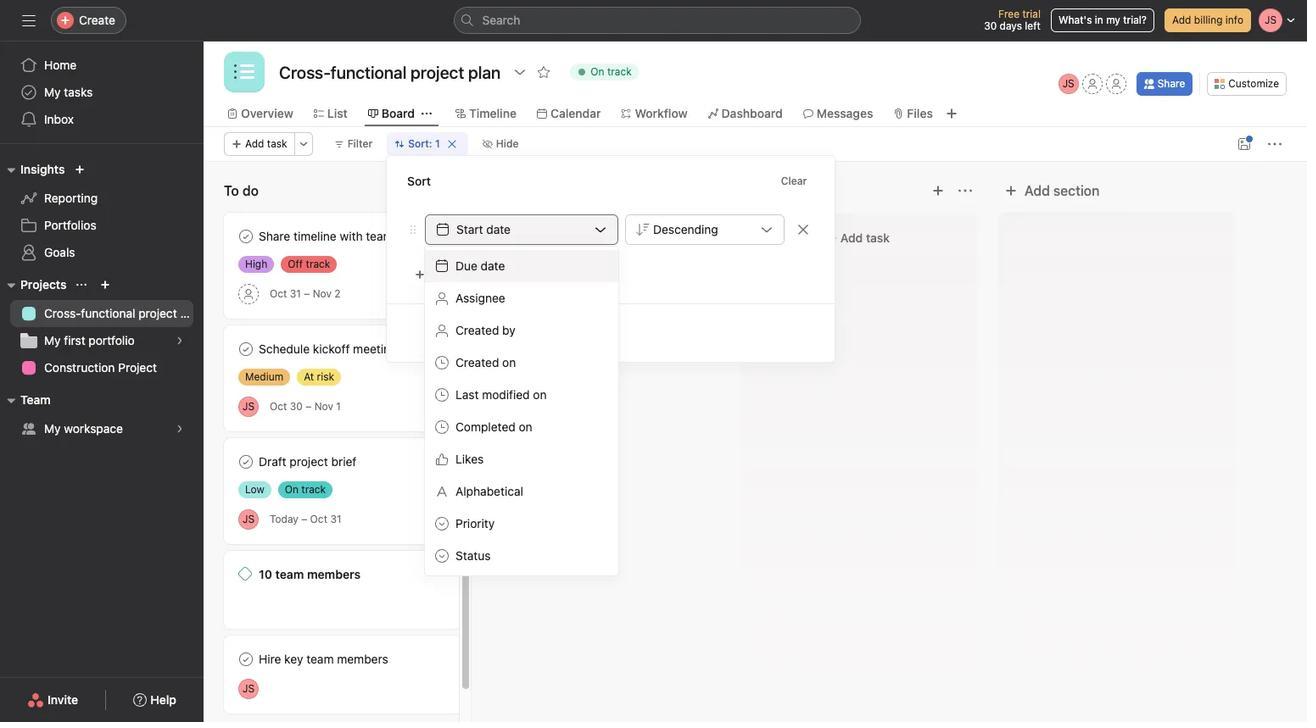 Task type: describe. For each thing, give the bounding box(es) containing it.
low
[[245, 484, 264, 496]]

priority
[[456, 517, 495, 531]]

hire first 5 members
[[517, 229, 629, 244]]

my first portfolio link
[[10, 328, 193, 355]]

show options image
[[514, 65, 527, 79]]

tab actions image
[[422, 109, 432, 119]]

with
[[340, 229, 363, 244]]

10 team members
[[259, 568, 361, 582]]

1 horizontal spatial team
[[306, 652, 334, 667]]

see details, my workspace image
[[175, 424, 185, 434]]

alphabetical
[[456, 484, 523, 499]]

on inside popup button
[[591, 65, 605, 78]]

cross-functional project plan link
[[10, 300, 204, 328]]

team button
[[0, 390, 51, 411]]

inbox link
[[10, 106, 193, 133]]

help button
[[122, 686, 187, 716]]

my for my workspace
[[44, 422, 61, 436]]

add billing info button
[[1165, 8, 1251, 32]]

meeting
[[353, 342, 398, 356]]

invite
[[48, 693, 78, 708]]

list link
[[314, 104, 348, 123]]

descending
[[653, 222, 718, 237]]

5
[[567, 229, 574, 244]]

team
[[20, 393, 51, 407]]

10
[[259, 568, 272, 582]]

list image
[[234, 62, 255, 82]]

trial
[[1023, 8, 1041, 20]]

customize
[[1229, 77, 1279, 90]]

0 vertical spatial project
[[139, 306, 177, 321]]

at
[[304, 371, 314, 384]]

search
[[482, 13, 520, 27]]

add task for topmost add task button
[[245, 137, 287, 150]]

likes
[[456, 452, 484, 467]]

new project or portfolio image
[[100, 280, 111, 290]]

due date
[[456, 259, 505, 273]]

to do
[[224, 183, 259, 199]]

sort: 1
[[408, 137, 440, 150]]

add right the remove icon
[[841, 231, 863, 245]]

date for due date
[[481, 259, 505, 273]]

js button down medium
[[238, 397, 259, 417]]

share timeline with teammates
[[259, 229, 427, 244]]

what's
[[1059, 14, 1092, 26]]

0 vertical spatial add task button
[[224, 132, 295, 156]]

hide button
[[475, 132, 526, 156]]

cross-
[[44, 306, 81, 321]]

completed on
[[456, 420, 533, 434]]

sort:
[[408, 137, 432, 150]]

task for add task button to the middle
[[866, 231, 890, 245]]

oct 31 – nov 2
[[270, 288, 341, 300]]

construction project
[[44, 361, 157, 375]]

add task image for to do
[[416, 184, 429, 198]]

goals
[[44, 245, 75, 260]]

days
[[1000, 20, 1022, 32]]

1 horizontal spatial 31
[[330, 513, 341, 526]]

track for draft project brief
[[301, 484, 326, 496]]

nov for kickoff
[[315, 400, 333, 413]]

customize button
[[1208, 72, 1287, 96]]

my tasks
[[44, 85, 93, 99]]

0 horizontal spatial more actions image
[[298, 139, 309, 149]]

my for my tasks
[[44, 85, 61, 99]]

oct for share
[[270, 288, 287, 300]]

members for 5
[[577, 229, 629, 244]]

list
[[327, 106, 348, 120]]

billing
[[1194, 14, 1223, 26]]

oct 30 – nov 1
[[270, 400, 341, 413]]

completed checkbox for hire key team members
[[236, 650, 256, 670]]

high
[[245, 258, 267, 271]]

timeline
[[294, 229, 337, 244]]

js button down hire key team members
[[238, 680, 259, 700]]

add down overview link
[[245, 137, 264, 150]]

add billing info
[[1173, 14, 1244, 26]]

created by
[[456, 323, 516, 338]]

overview link
[[227, 104, 293, 123]]

what's in my trial?
[[1059, 14, 1147, 26]]

present
[[740, 183, 789, 199]]

add to starred image
[[537, 65, 551, 79]]

see details, my first portfolio image
[[175, 336, 185, 346]]

insights button
[[0, 160, 65, 180]]

reporting
[[44, 191, 98, 205]]

1 horizontal spatial task
[[608, 305, 632, 320]]

filter
[[348, 137, 373, 150]]

brief
[[331, 455, 357, 469]]

completed image for schedule kickoff meeting
[[236, 339, 256, 360]]

tasks
[[64, 85, 93, 99]]

completed image for hire key team members
[[236, 650, 256, 670]]

on track button
[[563, 60, 646, 84]]

nov for timeline
[[313, 288, 332, 300]]

calendar
[[551, 106, 601, 120]]

home
[[44, 58, 77, 72]]

messages link
[[803, 104, 873, 123]]

oct for schedule
[[270, 400, 287, 413]]

draft project brief
[[259, 455, 357, 469]]

completed milestone image
[[238, 568, 252, 581]]

add left 'billing'
[[1173, 14, 1192, 26]]

board
[[382, 106, 415, 120]]

off track
[[288, 258, 330, 271]]

share for share
[[1158, 77, 1186, 90]]

new image
[[75, 165, 85, 175]]

track for share timeline with teammates
[[306, 258, 330, 271]]

goals link
[[10, 239, 193, 266]]

free trial 30 days left
[[984, 8, 1041, 32]]



Task type: vqa. For each thing, say whether or not it's contained in the screenshot.
the bottommost first
yes



Task type: locate. For each thing, give the bounding box(es) containing it.
0 horizontal spatial project
[[139, 306, 177, 321]]

0 vertical spatial completed checkbox
[[494, 227, 514, 247]]

timeline
[[469, 106, 517, 120]]

remove image
[[797, 223, 810, 237]]

1 left clear image
[[435, 137, 440, 150]]

2 vertical spatial oct
[[310, 513, 328, 526]]

completed image left draft
[[236, 452, 256, 473]]

workflow
[[635, 106, 688, 120]]

1 horizontal spatial on
[[519, 420, 533, 434]]

in
[[1095, 14, 1104, 26]]

31
[[290, 288, 301, 300], [330, 513, 341, 526]]

0 horizontal spatial share
[[259, 229, 290, 244]]

30
[[984, 20, 997, 32], [290, 400, 303, 413]]

hide
[[496, 137, 519, 150]]

add task image down sort: 1 dropdown button
[[416, 184, 429, 198]]

calendar link
[[537, 104, 601, 123]]

0 vertical spatial hire
[[517, 229, 539, 244]]

trial?
[[1124, 14, 1147, 26]]

add task button
[[224, 132, 295, 156], [750, 223, 967, 254], [482, 298, 720, 328]]

1 vertical spatial created
[[456, 356, 499, 370]]

plan
[[180, 306, 204, 321]]

2 vertical spatial add task
[[583, 305, 632, 320]]

today – oct 31
[[270, 513, 341, 526]]

projects element
[[0, 270, 204, 385]]

team right key
[[306, 652, 334, 667]]

0 horizontal spatial add task button
[[224, 132, 295, 156]]

on for completed on
[[519, 420, 533, 434]]

add task down overview
[[245, 137, 287, 150]]

search list box
[[454, 7, 861, 34]]

0 vertical spatial first
[[542, 229, 564, 244]]

modified
[[482, 388, 530, 402]]

1 horizontal spatial more actions image
[[1268, 137, 1282, 151]]

on right modified
[[533, 388, 547, 402]]

– for kickoff
[[306, 400, 312, 413]]

31 right today
[[330, 513, 341, 526]]

project left plan
[[139, 306, 177, 321]]

first
[[542, 229, 564, 244], [64, 333, 85, 348]]

2 horizontal spatial on
[[533, 388, 547, 402]]

files link
[[894, 104, 933, 123]]

1 vertical spatial add task
[[841, 231, 890, 245]]

my down 'team'
[[44, 422, 61, 436]]

completed image left key
[[236, 650, 256, 670]]

1 created from the top
[[456, 323, 499, 338]]

2 completed checkbox from the top
[[236, 339, 256, 360]]

free
[[999, 8, 1020, 20]]

1 up brief
[[336, 400, 341, 413]]

first inside projects element
[[64, 333, 85, 348]]

1 horizontal spatial 1
[[435, 137, 440, 150]]

completed checkbox up the 'high'
[[236, 227, 256, 247]]

Completed milestone checkbox
[[238, 568, 252, 581]]

1 inside dropdown button
[[435, 137, 440, 150]]

add task right the remove icon
[[841, 231, 890, 245]]

on down modified
[[519, 420, 533, 434]]

1 vertical spatial track
[[306, 258, 330, 271]]

due
[[456, 259, 478, 273]]

1 vertical spatial on track
[[285, 484, 326, 496]]

on down 'by'
[[502, 356, 516, 370]]

on track down draft project brief
[[285, 484, 326, 496]]

insights element
[[0, 154, 204, 270]]

nov
[[313, 288, 332, 300], [315, 400, 333, 413]]

date inside menu item
[[481, 259, 505, 273]]

share up the 'high'
[[259, 229, 290, 244]]

sort: 1 button
[[387, 132, 468, 156]]

0 vertical spatial on
[[502, 356, 516, 370]]

0 vertical spatial on
[[591, 65, 605, 78]]

my inside teams element
[[44, 422, 61, 436]]

save options image
[[1238, 137, 1251, 151]]

created
[[456, 323, 499, 338], [456, 356, 499, 370]]

completed checkbox for share
[[236, 227, 256, 247]]

– right today
[[301, 513, 307, 526]]

0 horizontal spatial 1
[[336, 400, 341, 413]]

share inside button
[[1158, 77, 1186, 90]]

my inside the global element
[[44, 85, 61, 99]]

completed
[[456, 420, 516, 434]]

insights
[[20, 162, 65, 176]]

1 completed image from the top
[[236, 227, 256, 247]]

1 vertical spatial hire
[[259, 652, 281, 667]]

on up today
[[285, 484, 299, 496]]

0 vertical spatial on track
[[591, 65, 632, 78]]

add task
[[245, 137, 287, 150], [841, 231, 890, 245], [583, 305, 632, 320]]

oct right today
[[310, 513, 328, 526]]

share for share timeline with teammates
[[259, 229, 290, 244]]

0 vertical spatial team
[[275, 568, 304, 582]]

2 vertical spatial on
[[519, 420, 533, 434]]

1 vertical spatial on
[[285, 484, 299, 496]]

portfolios
[[44, 218, 96, 232]]

2 vertical spatial task
[[608, 305, 632, 320]]

completed image
[[236, 227, 256, 247], [236, 339, 256, 360], [236, 452, 256, 473], [236, 650, 256, 670]]

functional
[[81, 306, 135, 321]]

on track up calendar
[[591, 65, 632, 78]]

members down "today – oct 31"
[[307, 568, 361, 582]]

kickoff
[[313, 342, 350, 356]]

1 horizontal spatial on
[[591, 65, 605, 78]]

0 vertical spatial 30
[[984, 20, 997, 32]]

my tasks link
[[10, 79, 193, 106]]

on track inside popup button
[[591, 65, 632, 78]]

dialog containing sort
[[387, 156, 835, 362]]

first left 5
[[542, 229, 564, 244]]

risk
[[317, 371, 334, 384]]

global element
[[0, 42, 204, 143]]

hire left key
[[259, 652, 281, 667]]

1 completed checkbox from the top
[[236, 227, 256, 247]]

1 horizontal spatial hire
[[517, 229, 539, 244]]

2 vertical spatial –
[[301, 513, 307, 526]]

31 down "off"
[[290, 288, 301, 300]]

1 horizontal spatial add task button
[[482, 298, 720, 328]]

2 horizontal spatial task
[[866, 231, 890, 245]]

info
[[1226, 14, 1244, 26]]

show options, current sort, top image
[[77, 280, 87, 290]]

Completed checkbox
[[236, 227, 256, 247], [236, 339, 256, 360], [236, 452, 256, 473]]

my down cross-
[[44, 333, 61, 348]]

0 vertical spatial members
[[577, 229, 629, 244]]

1 my from the top
[[44, 85, 61, 99]]

share button
[[1137, 72, 1193, 96]]

0 horizontal spatial completed checkbox
[[236, 650, 256, 670]]

0 vertical spatial completed checkbox
[[236, 227, 256, 247]]

section
[[1054, 183, 1100, 199]]

1 horizontal spatial add task
[[583, 305, 632, 320]]

team right "10"
[[275, 568, 304, 582]]

my workspace
[[44, 422, 123, 436]]

hire key team members
[[259, 652, 388, 667]]

0 horizontal spatial add task image
[[416, 184, 429, 198]]

due date menu item
[[425, 250, 619, 283]]

track right "off"
[[306, 258, 330, 271]]

status
[[456, 549, 491, 563]]

nov down the risk
[[315, 400, 333, 413]]

completed image up medium
[[236, 339, 256, 360]]

first for hire
[[542, 229, 564, 244]]

0 horizontal spatial 31
[[290, 288, 301, 300]]

completed checkbox up medium
[[236, 339, 256, 360]]

hide sidebar image
[[22, 14, 36, 27]]

board link
[[368, 104, 415, 123]]

date right "start"
[[486, 222, 511, 237]]

0 vertical spatial date
[[486, 222, 511, 237]]

1 vertical spatial share
[[259, 229, 290, 244]]

1 horizontal spatial share
[[1158, 77, 1186, 90]]

1 vertical spatial oct
[[270, 400, 287, 413]]

clear image
[[447, 139, 457, 149]]

completed image up the 'high'
[[236, 227, 256, 247]]

2 horizontal spatial add task button
[[750, 223, 967, 254]]

0 vertical spatial created
[[456, 323, 499, 338]]

add task image left more section actions image
[[932, 184, 945, 198]]

at risk
[[304, 371, 334, 384]]

create button
[[51, 7, 126, 34]]

teams element
[[0, 385, 204, 446]]

hire for hire key team members
[[259, 652, 281, 667]]

overview
[[241, 106, 293, 120]]

– down "at"
[[306, 400, 312, 413]]

add task image
[[416, 184, 429, 198], [932, 184, 945, 198]]

my
[[44, 85, 61, 99], [44, 333, 61, 348], [44, 422, 61, 436]]

0 vertical spatial 1
[[435, 137, 440, 150]]

created left 'by'
[[456, 323, 499, 338]]

completed checkbox for schedule
[[236, 339, 256, 360]]

1 horizontal spatial project
[[290, 455, 328, 469]]

what's in my trial? button
[[1051, 8, 1155, 32]]

invite button
[[16, 686, 89, 716]]

0 horizontal spatial first
[[64, 333, 85, 348]]

1 horizontal spatial 30
[[984, 20, 997, 32]]

track inside popup button
[[607, 65, 632, 78]]

1 horizontal spatial on track
[[591, 65, 632, 78]]

0 vertical spatial my
[[44, 85, 61, 99]]

0 vertical spatial 31
[[290, 288, 301, 300]]

add left section
[[1025, 183, 1050, 199]]

1 vertical spatial team
[[306, 652, 334, 667]]

1 vertical spatial date
[[481, 259, 505, 273]]

date inside dropdown button
[[486, 222, 511, 237]]

completed image
[[494, 227, 514, 247]]

my inside projects element
[[44, 333, 61, 348]]

date for start date
[[486, 222, 511, 237]]

3 my from the top
[[44, 422, 61, 436]]

more actions image right save options icon
[[1268, 137, 1282, 151]]

2 add task image from the left
[[932, 184, 945, 198]]

30 inside the free trial 30 days left
[[984, 20, 997, 32]]

my first portfolio
[[44, 333, 135, 348]]

1 add task image from the left
[[416, 184, 429, 198]]

completed image for share timeline with teammates
[[236, 227, 256, 247]]

Completed checkbox
[[494, 227, 514, 247], [236, 650, 256, 670]]

first for my
[[64, 333, 85, 348]]

2 vertical spatial track
[[301, 484, 326, 496]]

dashboard link
[[708, 104, 783, 123]]

track up workflow link
[[607, 65, 632, 78]]

0 vertical spatial oct
[[270, 288, 287, 300]]

2 created from the top
[[456, 356, 499, 370]]

1 vertical spatial my
[[44, 333, 61, 348]]

track
[[607, 65, 632, 78], [306, 258, 330, 271], [301, 484, 326, 496]]

by
[[502, 323, 516, 338]]

workflow link
[[621, 104, 688, 123]]

2 my from the top
[[44, 333, 61, 348]]

teammates
[[366, 229, 427, 244]]

date right the due
[[481, 259, 505, 273]]

on up calendar
[[591, 65, 605, 78]]

construction project link
[[10, 355, 193, 382]]

1 vertical spatial 1
[[336, 400, 341, 413]]

4 completed image from the top
[[236, 650, 256, 670]]

created for created on
[[456, 356, 499, 370]]

1 horizontal spatial completed checkbox
[[494, 227, 514, 247]]

draft
[[259, 455, 286, 469]]

medium
[[245, 371, 283, 384]]

more actions image
[[1268, 137, 1282, 151], [298, 139, 309, 149]]

project
[[118, 361, 157, 375]]

0 vertical spatial task
[[267, 137, 287, 150]]

created down created by
[[456, 356, 499, 370]]

2
[[335, 288, 341, 300]]

0 horizontal spatial hire
[[259, 652, 281, 667]]

hire right completed image at the top left of the page
[[517, 229, 539, 244]]

add down hire first 5 members on the left top
[[583, 305, 605, 320]]

filter button
[[326, 132, 380, 156]]

help
[[150, 693, 176, 708]]

projects
[[20, 277, 67, 292]]

share
[[1158, 77, 1186, 90], [259, 229, 290, 244]]

0 horizontal spatial 30
[[290, 400, 303, 413]]

hire for hire first 5 members
[[517, 229, 539, 244]]

assignee
[[456, 291, 506, 305]]

None text field
[[275, 57, 505, 87]]

0 vertical spatial –
[[304, 288, 310, 300]]

1 vertical spatial members
[[307, 568, 361, 582]]

completed checkbox for hire first 5 members
[[494, 227, 514, 247]]

1 vertical spatial on
[[533, 388, 547, 402]]

1 vertical spatial task
[[866, 231, 890, 245]]

0 vertical spatial add task
[[245, 137, 287, 150]]

my left tasks
[[44, 85, 61, 99]]

more actions image left filter dropdown button on the top left of the page
[[298, 139, 309, 149]]

nov left 2
[[313, 288, 332, 300]]

1 vertical spatial 30
[[290, 400, 303, 413]]

add task for add task button to the middle
[[841, 231, 890, 245]]

members right key
[[337, 652, 388, 667]]

cross-functional project plan
[[44, 306, 204, 321]]

created on
[[456, 356, 516, 370]]

oct down medium
[[270, 400, 287, 413]]

js button down what's
[[1059, 74, 1079, 94]]

1 vertical spatial first
[[64, 333, 85, 348]]

track down draft project brief
[[301, 484, 326, 496]]

on track
[[591, 65, 632, 78], [285, 484, 326, 496]]

first up construction
[[64, 333, 85, 348]]

0 horizontal spatial add task
[[245, 137, 287, 150]]

0 vertical spatial track
[[607, 65, 632, 78]]

0 horizontal spatial on
[[285, 484, 299, 496]]

members
[[577, 229, 629, 244], [307, 568, 361, 582], [337, 652, 388, 667]]

on for created on
[[502, 356, 516, 370]]

add
[[1173, 14, 1192, 26], [245, 137, 264, 150], [1025, 183, 1050, 199], [841, 231, 863, 245], [583, 305, 605, 320]]

js
[[1063, 77, 1075, 90], [243, 400, 255, 413], [243, 513, 255, 526], [243, 683, 255, 696]]

– down off track
[[304, 288, 310, 300]]

clear
[[781, 175, 807, 188]]

1 vertical spatial 31
[[330, 513, 341, 526]]

2 vertical spatial completed checkbox
[[236, 452, 256, 473]]

1 vertical spatial completed checkbox
[[236, 339, 256, 360]]

members for team
[[337, 652, 388, 667]]

created for created by
[[456, 323, 499, 338]]

1 vertical spatial add task button
[[750, 223, 967, 254]]

projects button
[[0, 275, 67, 295]]

1 horizontal spatial first
[[542, 229, 564, 244]]

completed checkbox up due date menu item
[[494, 227, 514, 247]]

add task image for present
[[932, 184, 945, 198]]

schedule
[[259, 342, 310, 356]]

0 horizontal spatial task
[[267, 137, 287, 150]]

descending button
[[625, 215, 785, 245]]

oct
[[270, 288, 287, 300], [270, 400, 287, 413], [310, 513, 328, 526]]

completed image for draft project brief
[[236, 452, 256, 473]]

start date
[[456, 222, 511, 237]]

1 vertical spatial project
[[290, 455, 328, 469]]

my for my first portfolio
[[44, 333, 61, 348]]

1 horizontal spatial add task image
[[932, 184, 945, 198]]

completed checkbox left draft
[[236, 452, 256, 473]]

clear button
[[774, 170, 815, 193]]

3 completed image from the top
[[236, 452, 256, 473]]

start
[[456, 222, 483, 237]]

– for timeline
[[304, 288, 310, 300]]

0 horizontal spatial team
[[275, 568, 304, 582]]

2 vertical spatial my
[[44, 422, 61, 436]]

more section actions image
[[959, 184, 972, 198]]

add tab image
[[945, 107, 959, 120]]

0 horizontal spatial on
[[502, 356, 516, 370]]

home link
[[10, 52, 193, 79]]

members right 5
[[577, 229, 629, 244]]

task for topmost add task button
[[267, 137, 287, 150]]

0 vertical spatial share
[[1158, 77, 1186, 90]]

1 vertical spatial –
[[306, 400, 312, 413]]

project left brief
[[290, 455, 328, 469]]

oct up schedule
[[270, 288, 287, 300]]

portfolios link
[[10, 212, 193, 239]]

completed checkbox for draft
[[236, 452, 256, 473]]

messages
[[817, 106, 873, 120]]

2 completed image from the top
[[236, 339, 256, 360]]

completed checkbox left key
[[236, 650, 256, 670]]

1 vertical spatial nov
[[315, 400, 333, 413]]

2 vertical spatial members
[[337, 652, 388, 667]]

dialog
[[387, 156, 835, 362]]

off
[[288, 258, 303, 271]]

add task down hire first 5 members on the left top
[[583, 305, 632, 320]]

1 vertical spatial completed checkbox
[[236, 650, 256, 670]]

2 vertical spatial add task button
[[482, 298, 720, 328]]

0 vertical spatial nov
[[313, 288, 332, 300]]

3 completed checkbox from the top
[[236, 452, 256, 473]]

2 horizontal spatial add task
[[841, 231, 890, 245]]

js button down low
[[238, 510, 259, 530]]

construction
[[44, 361, 115, 375]]

0 horizontal spatial on track
[[285, 484, 326, 496]]

share down add billing info button
[[1158, 77, 1186, 90]]

files
[[907, 106, 933, 120]]



